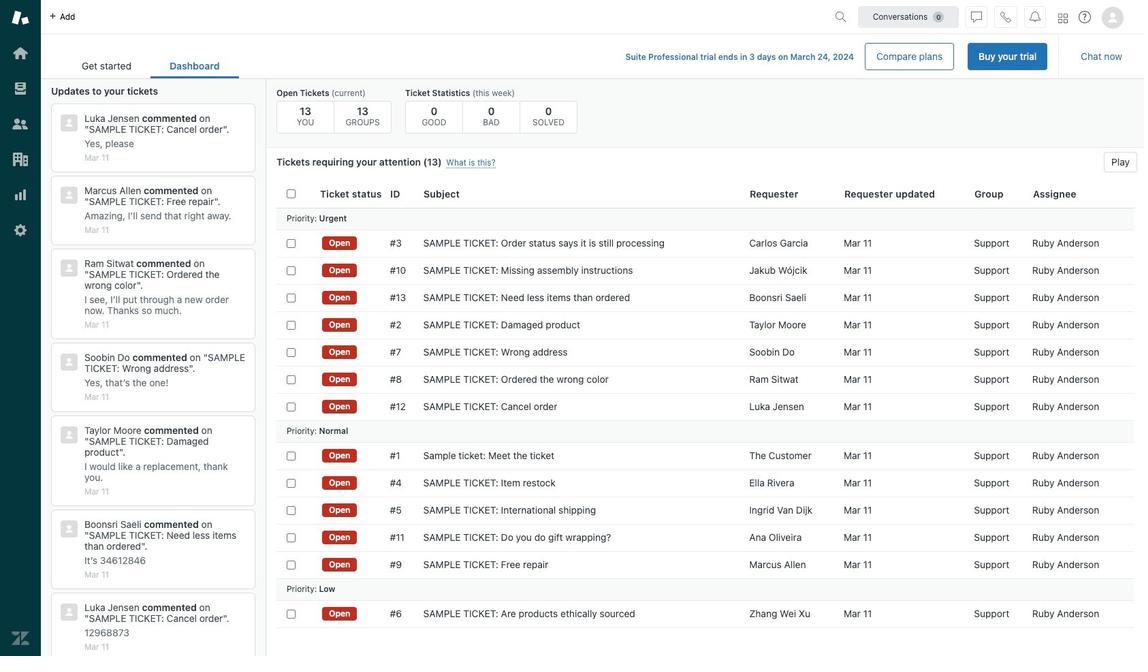 Task type: describe. For each thing, give the bounding box(es) containing it.
zendesk products image
[[1059, 13, 1068, 23]]

admin image
[[12, 221, 29, 239]]

zendesk support image
[[12, 9, 29, 27]]

organizations image
[[12, 151, 29, 168]]

zendesk image
[[12, 630, 29, 647]]

reporting image
[[12, 186, 29, 204]]



Task type: locate. For each thing, give the bounding box(es) containing it.
views image
[[12, 80, 29, 97]]

tab list
[[63, 53, 239, 78]]

get started image
[[12, 44, 29, 62]]

button displays agent's chat status as invisible. image
[[972, 11, 982, 22]]

get help image
[[1079, 11, 1091, 23]]

notifications image
[[1030, 11, 1041, 22]]

Select All Tickets checkbox
[[287, 190, 296, 198]]

None checkbox
[[287, 239, 296, 248], [287, 321, 296, 329], [287, 348, 296, 357], [287, 402, 296, 411], [287, 479, 296, 487], [287, 506, 296, 515], [287, 533, 296, 542], [287, 560, 296, 569], [287, 239, 296, 248], [287, 321, 296, 329], [287, 348, 296, 357], [287, 402, 296, 411], [287, 479, 296, 487], [287, 506, 296, 515], [287, 533, 296, 542], [287, 560, 296, 569]]

None checkbox
[[287, 266, 296, 275], [287, 293, 296, 302], [287, 375, 296, 384], [287, 451, 296, 460], [287, 609, 296, 618], [287, 266, 296, 275], [287, 293, 296, 302], [287, 375, 296, 384], [287, 451, 296, 460], [287, 609, 296, 618]]

customers image
[[12, 115, 29, 133]]

main element
[[0, 0, 41, 656]]

March 24, 2024 text field
[[791, 52, 854, 62]]

grid
[[266, 181, 1145, 656]]

tab
[[63, 53, 151, 78]]



